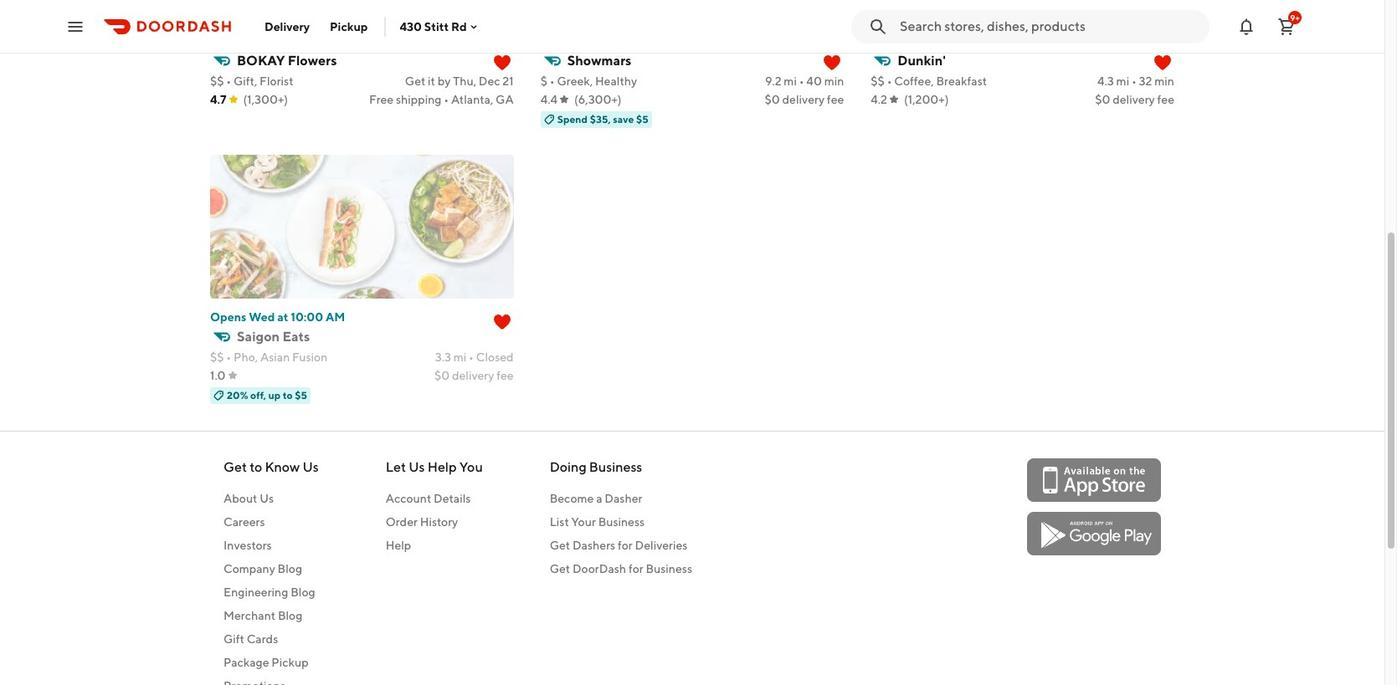 Task type: describe. For each thing, give the bounding box(es) containing it.
4.7
[[210, 93, 226, 106]]

4.3 mi • 32 min
[[1098, 75, 1175, 88]]

gift,
[[234, 75, 257, 88]]

opens wed at 10:00 am
[[210, 311, 345, 324]]

$$ up '1.0'
[[210, 351, 224, 364]]

off,
[[250, 389, 266, 402]]

closed
[[476, 351, 514, 364]]

healthy
[[595, 75, 637, 88]]

florist
[[260, 75, 293, 88]]

fee for showmars
[[827, 93, 844, 106]]

get doordash for business link
[[550, 561, 692, 578]]

account
[[386, 492, 431, 506]]

you
[[459, 460, 483, 476]]

9.2
[[765, 75, 782, 88]]

1 horizontal spatial us
[[303, 460, 319, 476]]

$35,
[[590, 113, 611, 126]]

free
[[369, 93, 394, 106]]

pickup button
[[320, 13, 378, 40]]

delivery for dunkin'
[[1113, 93, 1155, 106]]

4.2
[[871, 93, 887, 106]]

a
[[596, 492, 602, 506]]

bokay
[[237, 53, 285, 69]]

spend $35, save $5
[[557, 113, 649, 126]]

wed
[[249, 311, 275, 324]]

get for get it by thu, dec 21
[[405, 75, 426, 88]]

list
[[550, 516, 569, 529]]

$​0 for dunkin'
[[1095, 93, 1110, 106]]

3.3 mi • closed
[[435, 351, 514, 364]]

• left "32"
[[1132, 75, 1137, 88]]

430
[[400, 20, 422, 33]]

32
[[1139, 75, 1152, 88]]

• left pho,
[[226, 351, 231, 364]]

• right $
[[550, 75, 555, 88]]

3.3
[[435, 351, 451, 364]]

atlanta,
[[451, 93, 493, 106]]

blog for company blog
[[278, 563, 302, 576]]

gift
[[224, 633, 244, 646]]

430 stitt rd
[[400, 20, 467, 33]]

about
[[224, 492, 257, 506]]

pho,
[[234, 351, 258, 364]]

history
[[420, 516, 458, 529]]

by
[[438, 75, 451, 88]]

about us
[[224, 492, 274, 506]]

shipping
[[396, 93, 442, 106]]

• left gift,
[[226, 75, 231, 88]]

delivery for showmars
[[782, 93, 825, 106]]

open menu image
[[65, 16, 85, 36]]

dec
[[479, 75, 500, 88]]

doing business
[[550, 460, 642, 476]]

bokay flowers
[[237, 53, 337, 69]]

20% off, up to $5
[[227, 389, 307, 402]]

us for let us help you
[[409, 460, 425, 476]]

careers
[[224, 516, 265, 529]]

$​0 delivery fee for showmars
[[765, 93, 844, 106]]

engineering blog link
[[224, 584, 319, 601]]

list your business link
[[550, 514, 692, 531]]

know
[[265, 460, 300, 476]]

Store search: begin typing to search for stores available on DoorDash text field
[[900, 17, 1200, 36]]

engineering blog
[[224, 586, 315, 599]]

investors
[[224, 539, 272, 553]]

saigon
[[237, 329, 280, 345]]

for for doordash
[[629, 563, 644, 576]]

order history
[[386, 516, 458, 529]]

0 horizontal spatial to
[[250, 460, 262, 476]]

up
[[268, 389, 281, 402]]

mi for dunkin'
[[1116, 75, 1129, 88]]

0 horizontal spatial mi
[[454, 351, 467, 364]]

get doordash for business
[[550, 563, 692, 576]]

1 horizontal spatial help
[[428, 460, 457, 476]]

help inside "help" link
[[386, 539, 411, 553]]

0 horizontal spatial $5
[[295, 389, 307, 402]]

delivery button
[[255, 13, 320, 40]]

company
[[224, 563, 275, 576]]

dunkin'
[[898, 53, 946, 69]]

430 stitt rd button
[[400, 20, 480, 33]]

• up 4.2
[[887, 75, 892, 88]]

gift cards
[[224, 633, 278, 646]]

fusion
[[292, 351, 328, 364]]

package pickup link
[[224, 655, 319, 671]]

investors link
[[224, 537, 319, 554]]

get dashers for deliveries
[[550, 539, 688, 553]]

become a dasher link
[[550, 491, 692, 507]]

merchant
[[224, 609, 276, 623]]

asian
[[260, 351, 290, 364]]

(6,300+)
[[574, 93, 622, 106]]

account details link
[[386, 491, 483, 507]]

$$ • pho, asian fusion
[[210, 351, 328, 364]]

1 items, open order cart image
[[1277, 16, 1297, 36]]

am
[[326, 311, 345, 324]]

blog for engineering blog
[[291, 586, 315, 599]]

40
[[807, 75, 822, 88]]

9.2 mi • 40 min
[[765, 75, 844, 88]]

ga
[[496, 93, 514, 106]]

get it by thu, dec 21
[[405, 75, 514, 88]]

help link
[[386, 537, 483, 554]]

careers link
[[224, 514, 319, 531]]



Task type: locate. For each thing, give the bounding box(es) containing it.
4.3
[[1098, 75, 1114, 88]]

doordash
[[573, 563, 626, 576]]

click to remove this store from your saved list image for saigon eats
[[492, 312, 512, 332]]

mi right 4.3
[[1116, 75, 1129, 88]]

min for dunkin'
[[1155, 75, 1175, 88]]

1 horizontal spatial delivery
[[782, 93, 825, 106]]

9+
[[1290, 12, 1300, 22]]

$5 right up at the bottom of the page
[[295, 389, 307, 402]]

eats
[[282, 329, 310, 345]]

mi right 9.2
[[784, 75, 797, 88]]

mi
[[784, 75, 797, 88], [1116, 75, 1129, 88], [454, 351, 467, 364]]

get down list
[[550, 539, 570, 553]]

coffee,
[[894, 75, 934, 88]]

blog for merchant blog
[[278, 609, 303, 623]]

delivery down "4.3 mi • 32 min"
[[1113, 93, 1155, 106]]

blog down engineering blog link
[[278, 609, 303, 623]]

greek,
[[557, 75, 593, 88]]

1 horizontal spatial click to remove this store from your saved list image
[[822, 53, 842, 73]]

blog inside company blog link
[[278, 563, 302, 576]]

1 horizontal spatial $​0
[[765, 93, 780, 106]]

$​0 delivery fee down "9.2 mi • 40 min"
[[765, 93, 844, 106]]

click to remove this store from your saved list image up "9.2 mi • 40 min"
[[822, 53, 842, 73]]

package
[[224, 656, 269, 670]]

to
[[283, 389, 293, 402], [250, 460, 262, 476]]

notification bell image
[[1237, 16, 1257, 36]]

4.4
[[541, 93, 558, 106]]

rd
[[451, 20, 467, 33]]

2 min from the left
[[1155, 75, 1175, 88]]

2 horizontal spatial $​0 delivery fee
[[1095, 93, 1175, 106]]

mi for showmars
[[784, 75, 797, 88]]

$$ up 4.2
[[871, 75, 885, 88]]

gift cards link
[[224, 631, 319, 648]]

$5
[[636, 113, 649, 126], [295, 389, 307, 402]]

1 vertical spatial help
[[386, 539, 411, 553]]

fee down "4.3 mi • 32 min"
[[1157, 93, 1175, 106]]

get for get dashers for deliveries
[[550, 539, 570, 553]]

min
[[824, 75, 844, 88], [1155, 75, 1175, 88]]

• down by
[[444, 93, 449, 106]]

0 vertical spatial help
[[428, 460, 457, 476]]

2 horizontal spatial delivery
[[1113, 93, 1155, 106]]

1 horizontal spatial $5
[[636, 113, 649, 126]]

help left you at left
[[428, 460, 457, 476]]

get up about
[[224, 460, 247, 476]]

1 horizontal spatial pickup
[[330, 20, 368, 33]]

get left doordash
[[550, 563, 570, 576]]

0 vertical spatial business
[[589, 460, 642, 476]]

become
[[550, 492, 594, 506]]

0 horizontal spatial help
[[386, 539, 411, 553]]

breakfast
[[936, 75, 987, 88]]

$5 right save
[[636, 113, 649, 126]]

1 vertical spatial blog
[[291, 586, 315, 599]]

$​0 delivery fee for dunkin'
[[1095, 93, 1175, 106]]

$
[[541, 75, 547, 88]]

2 horizontal spatial click to remove this store from your saved list image
[[1153, 53, 1173, 73]]

your
[[571, 516, 596, 529]]

1 vertical spatial pickup
[[272, 656, 309, 670]]

order history link
[[386, 514, 483, 531]]

2 horizontal spatial $​0
[[1095, 93, 1110, 106]]

package pickup
[[224, 656, 309, 670]]

pickup down 'gift cards' link
[[272, 656, 309, 670]]

spend
[[557, 113, 588, 126]]

$​0 delivery fee down "4.3 mi • 32 min"
[[1095, 93, 1175, 106]]

$$ • gift, florist
[[210, 75, 293, 88]]

0 horizontal spatial fee
[[497, 369, 514, 383]]

0 horizontal spatial click to remove this store from your saved list image
[[492, 312, 512, 332]]

let
[[386, 460, 406, 476]]

click to remove this store from your saved list image
[[822, 53, 842, 73], [1153, 53, 1173, 73], [492, 312, 512, 332]]

about us link
[[224, 491, 319, 507]]

doing
[[550, 460, 587, 476]]

2 horizontal spatial us
[[409, 460, 425, 476]]

0 vertical spatial to
[[283, 389, 293, 402]]

20%
[[227, 389, 248, 402]]

•
[[226, 75, 231, 88], [550, 75, 555, 88], [799, 75, 804, 88], [887, 75, 892, 88], [1132, 75, 1137, 88], [444, 93, 449, 106], [226, 351, 231, 364], [469, 351, 474, 364]]

(1,300+)
[[243, 93, 288, 106]]

1.0
[[210, 369, 226, 383]]

delivery down "9.2 mi • 40 min"
[[782, 93, 825, 106]]

click to remove this store from your saved list image for 4.3 mi • 32 min
[[1153, 53, 1173, 73]]

0 horizontal spatial us
[[260, 492, 274, 506]]

fee down "9.2 mi • 40 min"
[[827, 93, 844, 106]]

click to remove this store from your saved list image
[[492, 53, 512, 73]]

$$ for bokay flowers
[[210, 75, 224, 88]]

$​0 delivery fee
[[765, 93, 844, 106], [1095, 93, 1175, 106], [434, 369, 514, 383]]

get dashers for deliveries link
[[550, 537, 692, 554]]

pickup up flowers at the top left of the page
[[330, 20, 368, 33]]

for down get dashers for deliveries link
[[629, 563, 644, 576]]

get to know us
[[224, 460, 319, 476]]

stitt
[[424, 20, 449, 33]]

to left know
[[250, 460, 262, 476]]

engineering
[[224, 586, 288, 599]]

fee
[[827, 93, 844, 106], [1157, 93, 1175, 106], [497, 369, 514, 383]]

become a dasher
[[550, 492, 642, 506]]

company blog
[[224, 563, 302, 576]]

click to remove this store from your saved list image up closed
[[492, 312, 512, 332]]

$$ up 4.7
[[210, 75, 224, 88]]

merchant blog
[[224, 609, 303, 623]]

0 horizontal spatial delivery
[[452, 369, 494, 383]]

1 horizontal spatial min
[[1155, 75, 1175, 88]]

$​0 for showmars
[[765, 93, 780, 106]]

delivery
[[265, 20, 310, 33]]

mi right 3.3
[[454, 351, 467, 364]]

fee down closed
[[497, 369, 514, 383]]

save
[[613, 113, 634, 126]]

click to remove this store from your saved list image for 9.2 mi • 40 min
[[822, 53, 842, 73]]

0 vertical spatial blog
[[278, 563, 302, 576]]

us for about us
[[260, 492, 274, 506]]

9+ button
[[1270, 10, 1303, 43]]

us right know
[[303, 460, 319, 476]]

get for get to know us
[[224, 460, 247, 476]]

$$ for dunkin'
[[871, 75, 885, 88]]

merchant blog link
[[224, 608, 319, 625]]

details
[[434, 492, 471, 506]]

1 horizontal spatial $​0 delivery fee
[[765, 93, 844, 106]]

• left 40
[[799, 75, 804, 88]]

flowers
[[288, 53, 337, 69]]

deliveries
[[635, 539, 688, 553]]

0 horizontal spatial $​0 delivery fee
[[434, 369, 514, 383]]

$$
[[210, 75, 224, 88], [871, 75, 885, 88], [210, 351, 224, 364]]

fee for dunkin'
[[1157, 93, 1175, 106]]

2 vertical spatial blog
[[278, 609, 303, 623]]

1 horizontal spatial to
[[283, 389, 293, 402]]

$​0
[[765, 93, 780, 106], [1095, 93, 1110, 106], [434, 369, 450, 383]]

(1,200+)
[[904, 93, 949, 106]]

saigon eats
[[237, 329, 310, 345]]

us up careers link
[[260, 492, 274, 506]]

business up get dashers for deliveries link
[[598, 516, 645, 529]]

0 horizontal spatial pickup
[[272, 656, 309, 670]]

dasher
[[605, 492, 642, 506]]

1 horizontal spatial mi
[[784, 75, 797, 88]]

for for dashers
[[618, 539, 633, 553]]

business
[[589, 460, 642, 476], [598, 516, 645, 529], [646, 563, 692, 576]]

for down list your business link
[[618, 539, 633, 553]]

blog down investors link
[[278, 563, 302, 576]]

help down order
[[386, 539, 411, 553]]

min right 40
[[824, 75, 844, 88]]

1 vertical spatial business
[[598, 516, 645, 529]]

blog inside engineering blog link
[[291, 586, 315, 599]]

2 horizontal spatial fee
[[1157, 93, 1175, 106]]

$ • greek, healthy
[[541, 75, 637, 88]]

blog down company blog link
[[291, 586, 315, 599]]

min for showmars
[[824, 75, 844, 88]]

0 vertical spatial $5
[[636, 113, 649, 126]]

get for get doordash for business
[[550, 563, 570, 576]]

$​0 down 3.3
[[434, 369, 450, 383]]

$​0 down 4.3
[[1095, 93, 1110, 106]]

0 horizontal spatial min
[[824, 75, 844, 88]]

business down deliveries
[[646, 563, 692, 576]]

$​0 delivery fee down the 3.3 mi • closed
[[434, 369, 514, 383]]

0 horizontal spatial $​0
[[434, 369, 450, 383]]

cards
[[247, 633, 278, 646]]

1 min from the left
[[824, 75, 844, 88]]

showmars
[[567, 53, 632, 69]]

2 horizontal spatial mi
[[1116, 75, 1129, 88]]

21
[[503, 75, 514, 88]]

1 vertical spatial $5
[[295, 389, 307, 402]]

0 vertical spatial for
[[618, 539, 633, 553]]

thu,
[[453, 75, 476, 88]]

blog inside merchant blog link
[[278, 609, 303, 623]]

click to remove this store from your saved list image up "4.3 mi • 32 min"
[[1153, 53, 1173, 73]]

get left it
[[405, 75, 426, 88]]

• left closed
[[469, 351, 474, 364]]

at
[[277, 311, 288, 324]]

pickup inside button
[[330, 20, 368, 33]]

order
[[386, 516, 418, 529]]

2 vertical spatial business
[[646, 563, 692, 576]]

us right let
[[409, 460, 425, 476]]

delivery down the 3.3 mi • closed
[[452, 369, 494, 383]]

to right up at the bottom of the page
[[283, 389, 293, 402]]

free shipping • atlanta, ga
[[369, 93, 514, 106]]

1 vertical spatial to
[[250, 460, 262, 476]]

$​0 down 9.2
[[765, 93, 780, 106]]

1 vertical spatial for
[[629, 563, 644, 576]]

1 horizontal spatial fee
[[827, 93, 844, 106]]

dashers
[[573, 539, 615, 553]]

10:00
[[291, 311, 323, 324]]

business up become a dasher link
[[589, 460, 642, 476]]

0 vertical spatial pickup
[[330, 20, 368, 33]]

min right "32"
[[1155, 75, 1175, 88]]



Task type: vqa. For each thing, say whether or not it's contained in the screenshot.
$36.11
no



